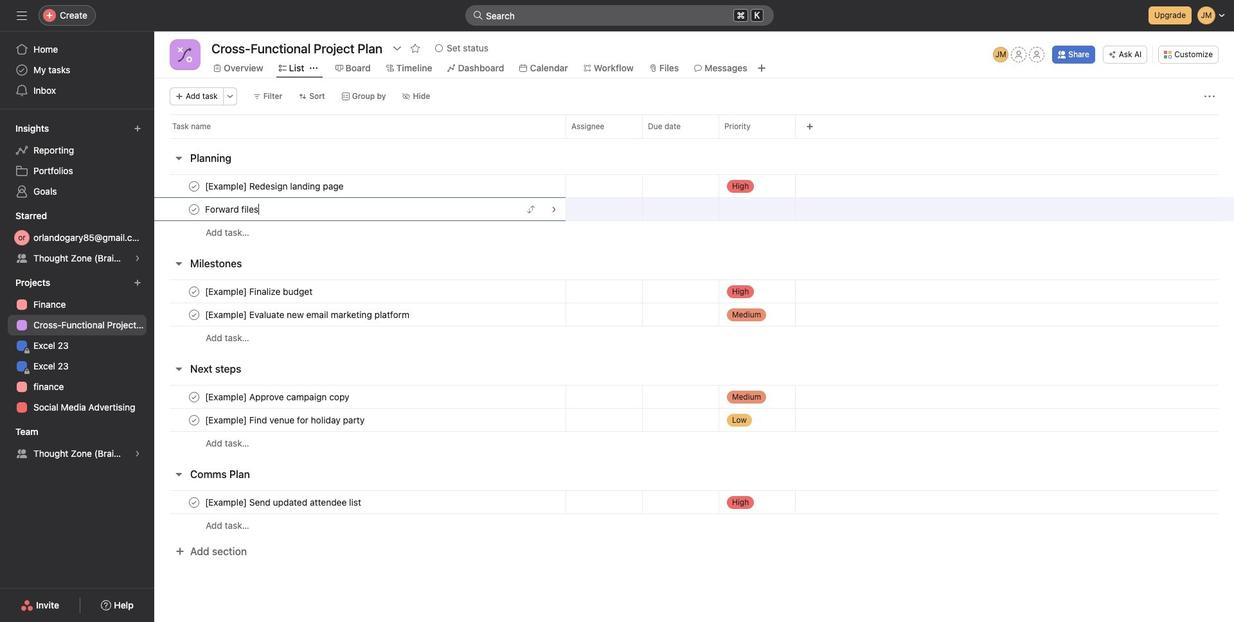 Task type: vqa. For each thing, say whether or not it's contained in the screenshot.
The Collapse Task List For This Group ICON for Header Comms Plan Tree Grid
yes



Task type: locate. For each thing, give the bounding box(es) containing it.
manage project members image
[[993, 47, 1009, 62]]

new project or portfolio image
[[134, 279, 141, 287]]

collapse task list for this group image
[[174, 153, 184, 163], [174, 258, 184, 269]]

collapse task list for this group image
[[174, 364, 184, 374], [174, 469, 184, 480]]

5 mark complete checkbox from the top
[[186, 495, 202, 510]]

mark complete image inside [example] send updated attendee list cell
[[186, 495, 202, 510]]

Task name text field
[[203, 180, 348, 193], [203, 391, 353, 403], [203, 496, 365, 509]]

mark complete image inside [example] approve campaign copy cell
[[186, 389, 202, 405]]

2 mark complete checkbox from the top
[[186, 412, 202, 428]]

[example] approve campaign copy cell
[[154, 385, 566, 409]]

1 collapse task list for this group image from the top
[[174, 364, 184, 374]]

mark complete image
[[186, 202, 202, 217], [186, 284, 202, 299], [186, 307, 202, 322], [186, 389, 202, 405], [186, 495, 202, 510]]

collapse task list for this group image for mark complete checkbox within the [example] finalize budget cell
[[174, 258, 184, 269]]

5 mark complete image from the top
[[186, 495, 202, 510]]

None field
[[465, 5, 774, 26]]

Mark complete checkbox
[[186, 307, 202, 322], [186, 412, 202, 428]]

more actions image
[[1205, 91, 1215, 102]]

1 vertical spatial mark complete image
[[186, 412, 202, 428]]

mark complete checkbox for mark complete checkbox inside [example] approve campaign copy cell
[[186, 412, 202, 428]]

None text field
[[208, 37, 386, 60]]

4 mark complete checkbox from the top
[[186, 389, 202, 405]]

task name text field inside [example] finalize budget cell
[[203, 285, 316, 298]]

task name text field inside [example] approve campaign copy cell
[[203, 391, 353, 403]]

1 task name text field from the top
[[203, 203, 262, 216]]

mark complete checkbox inside [example] finalize budget cell
[[186, 284, 202, 299]]

mark complete image for task name text field in the [example] finalize budget cell
[[186, 284, 202, 299]]

1 task name text field from the top
[[203, 180, 348, 193]]

1 mark complete image from the top
[[186, 202, 202, 217]]

2 mark complete image from the top
[[186, 412, 202, 428]]

mark complete image for the [example] redesign landing page cell
[[186, 178, 202, 194]]

row
[[154, 114, 1234, 138], [170, 138, 1219, 139], [154, 174, 1234, 198], [154, 197, 1234, 221], [154, 221, 1234, 244], [154, 280, 1234, 303], [154, 303, 1234, 327], [154, 326, 1234, 350], [154, 385, 1234, 409], [154, 408, 1234, 432], [154, 431, 1234, 455], [154, 491, 1234, 514], [154, 514, 1234, 537]]

3 mark complete image from the top
[[186, 307, 202, 322]]

collapse task list for this group image for mark complete checkbox inside [example] approve campaign copy cell
[[174, 364, 184, 374]]

0 vertical spatial mark complete checkbox
[[186, 307, 202, 322]]

1 vertical spatial collapse task list for this group image
[[174, 469, 184, 480]]

0 vertical spatial mark complete image
[[186, 178, 202, 194]]

1 mark complete checkbox from the top
[[186, 178, 202, 194]]

mark complete checkbox for mark complete checkbox within the [example] finalize budget cell
[[186, 307, 202, 322]]

mark complete image inside [example] find venue for holiday party 'cell'
[[186, 412, 202, 428]]

mark complete checkbox inside the [example] redesign landing page cell
[[186, 178, 202, 194]]

0 vertical spatial collapse task list for this group image
[[174, 153, 184, 163]]

4 task name text field from the top
[[203, 414, 369, 427]]

0 vertical spatial task name text field
[[203, 180, 348, 193]]

mark complete image inside the [example] redesign landing page cell
[[186, 178, 202, 194]]

2 collapse task list for this group image from the top
[[174, 258, 184, 269]]

mark complete image
[[186, 178, 202, 194], [186, 412, 202, 428]]

2 mark complete image from the top
[[186, 284, 202, 299]]

task name text field for mark complete option inside the [example] find venue for holiday party 'cell'
[[203, 414, 369, 427]]

[example] send updated attendee list cell
[[154, 491, 566, 514]]

1 mark complete image from the top
[[186, 178, 202, 194]]

mark complete checkbox inside [example] find venue for holiday party 'cell'
[[186, 412, 202, 428]]

mark complete image inside forward files cell
[[186, 202, 202, 217]]

Task name text field
[[203, 203, 262, 216], [203, 285, 316, 298], [203, 308, 413, 321], [203, 414, 369, 427]]

[example] evaluate new email marketing platform cell
[[154, 303, 566, 327]]

mark complete checkbox inside [example] approve campaign copy cell
[[186, 389, 202, 405]]

task name text field inside the [example] redesign landing page cell
[[203, 180, 348, 193]]

[example] finalize budget cell
[[154, 280, 566, 303]]

mark complete image inside [example] evaluate new email marketing platform cell
[[186, 307, 202, 322]]

task name text field inside [example] send updated attendee list cell
[[203, 496, 365, 509]]

3 task name text field from the top
[[203, 496, 365, 509]]

starred element
[[0, 204, 154, 271]]

add to starred image
[[410, 43, 420, 53]]

3 mark complete checkbox from the top
[[186, 284, 202, 299]]

1 collapse task list for this group image from the top
[[174, 153, 184, 163]]

2 collapse task list for this group image from the top
[[174, 469, 184, 480]]

header comms plan tree grid
[[154, 491, 1234, 537]]

mark complete checkbox inside [example] send updated attendee list cell
[[186, 495, 202, 510]]

insights element
[[0, 117, 154, 204]]

[example] find venue for holiday party cell
[[154, 408, 566, 432]]

1 mark complete checkbox from the top
[[186, 307, 202, 322]]

new insights image
[[134, 125, 141, 132]]

3 task name text field from the top
[[203, 308, 413, 321]]

2 task name text field from the top
[[203, 391, 353, 403]]

mark complete image for task name text field inside the forward files cell
[[186, 202, 202, 217]]

2 task name text field from the top
[[203, 285, 316, 298]]

header next steps tree grid
[[154, 385, 1234, 455]]

mark complete image inside [example] finalize budget cell
[[186, 284, 202, 299]]

0 vertical spatial collapse task list for this group image
[[174, 364, 184, 374]]

task name text field inside [example] evaluate new email marketing platform cell
[[203, 308, 413, 321]]

task name text field for mark complete checkbox in the [example] redesign landing page cell
[[203, 180, 348, 193]]

add tab image
[[757, 63, 767, 73]]

task name text field inside forward files cell
[[203, 203, 262, 216]]

1 vertical spatial collapse task list for this group image
[[174, 258, 184, 269]]

Mark complete checkbox
[[186, 178, 202, 194], [186, 202, 202, 217], [186, 284, 202, 299], [186, 389, 202, 405], [186, 495, 202, 510]]

mark complete checkbox inside [example] evaluate new email marketing platform cell
[[186, 307, 202, 322]]

see details, thought zone (brainstorm space) image
[[134, 255, 141, 262]]

mark complete checkbox for [example] send updated attendee list cell
[[186, 495, 202, 510]]

2 mark complete checkbox from the top
[[186, 202, 202, 217]]

1 vertical spatial task name text field
[[203, 391, 353, 403]]

mark complete checkbox inside forward files cell
[[186, 202, 202, 217]]

2 vertical spatial task name text field
[[203, 496, 365, 509]]

4 mark complete image from the top
[[186, 389, 202, 405]]

task name text field inside [example] find venue for holiday party 'cell'
[[203, 414, 369, 427]]

see details, thought zone (brainstorm space) image
[[134, 450, 141, 458]]

1 vertical spatial mark complete checkbox
[[186, 412, 202, 428]]



Task type: describe. For each thing, give the bounding box(es) containing it.
global element
[[0, 32, 154, 109]]

prominent image
[[473, 10, 483, 21]]

line_and_symbols image
[[177, 47, 193, 62]]

move tasks between sections image
[[527, 205, 535, 213]]

mark complete image for task name text field in the [example] evaluate new email marketing platform cell
[[186, 307, 202, 322]]

mark complete checkbox for forward files cell
[[186, 202, 202, 217]]

mark complete image for task name text box within the [example] send updated attendee list cell
[[186, 495, 202, 510]]

show options image
[[392, 43, 402, 53]]

mark complete checkbox for [example] approve campaign copy cell
[[186, 389, 202, 405]]

forward files cell
[[154, 197, 566, 221]]

task name text field for mark complete checkbox within the forward files cell
[[203, 203, 262, 216]]

add field image
[[806, 123, 814, 131]]

mark complete image for task name text box within [example] approve campaign copy cell
[[186, 389, 202, 405]]

mark complete checkbox for the [example] redesign landing page cell
[[186, 178, 202, 194]]

more actions image
[[226, 93, 234, 100]]

tab actions image
[[310, 64, 317, 72]]

task name text field for mark complete checkbox within the [example] finalize budget cell
[[203, 285, 316, 298]]

header milestones tree grid
[[154, 280, 1234, 350]]

mark complete image for [example] find venue for holiday party 'cell'
[[186, 412, 202, 428]]

Search tasks, projects, and more text field
[[465, 5, 774, 26]]

collapse task list for this group image for mark complete checkbox inside the [example] send updated attendee list cell
[[174, 469, 184, 480]]

teams element
[[0, 420, 154, 467]]

collapse task list for this group image for mark complete checkbox in the [example] redesign landing page cell
[[174, 153, 184, 163]]

projects element
[[0, 271, 154, 420]]

details image
[[550, 205, 558, 213]]

hide sidebar image
[[17, 10, 27, 21]]

task name text field for mark complete checkbox inside [example] approve campaign copy cell
[[203, 391, 353, 403]]

mark complete checkbox for [example] finalize budget cell
[[186, 284, 202, 299]]

task name text field for mark complete option within the [example] evaluate new email marketing platform cell
[[203, 308, 413, 321]]

[example] redesign landing page cell
[[154, 174, 566, 198]]

task name text field for mark complete checkbox inside the [example] send updated attendee list cell
[[203, 496, 365, 509]]

header planning tree grid
[[154, 174, 1234, 244]]



